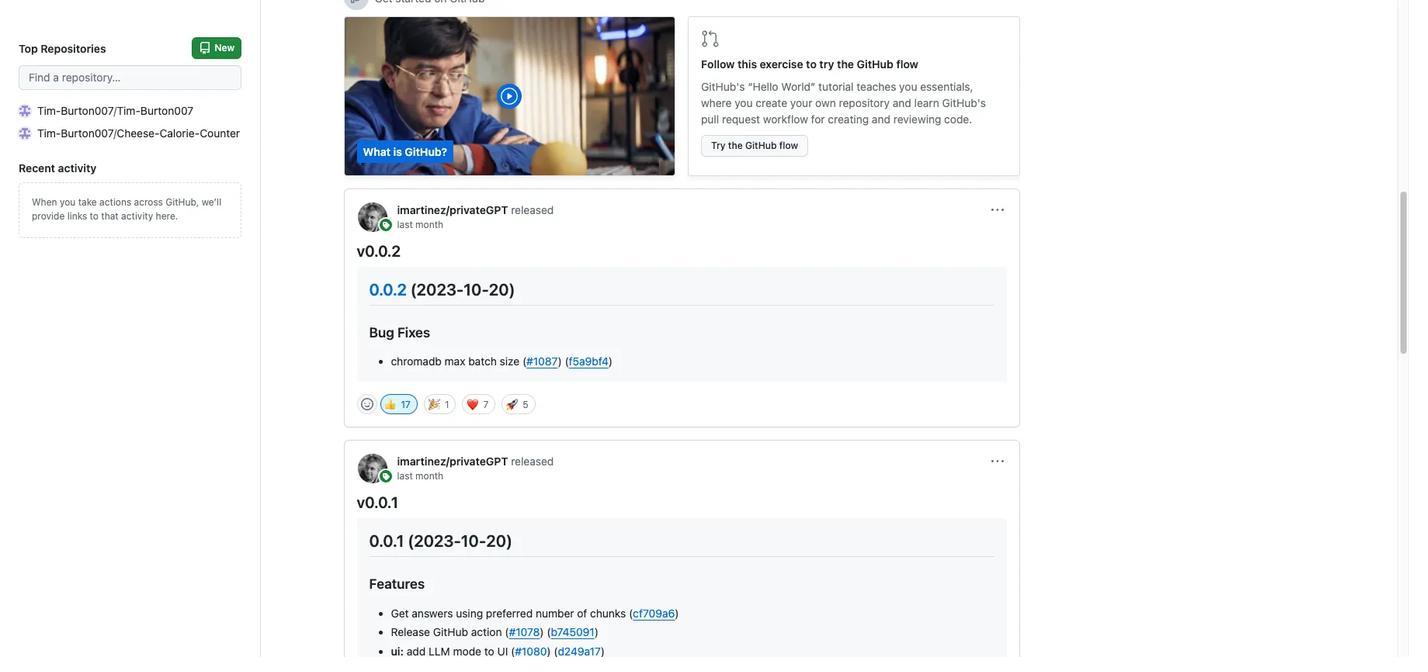 Task type: describe. For each thing, give the bounding box(es) containing it.
add or remove reactions image
[[361, 399, 373, 411]]

teaches
[[857, 80, 897, 93]]

10- for 0.0.2 (2023-10-20)
[[464, 280, 489, 299]]

0 vertical spatial github's
[[701, 80, 745, 93]]

1 horizontal spatial github's
[[943, 96, 986, 110]]

last for feed tag image
[[397, 219, 413, 231]]

v0.0.1
[[357, 494, 398, 512]]

month for feed tag image
[[416, 219, 444, 231]]

follow
[[701, 57, 735, 71]]

0.0.1 (2023-10-20)
[[369, 532, 513, 551]]

chromadb max batch size ( #1087 ) ( f5a9bf4 )
[[391, 355, 613, 368]]

to inside try the github flow element
[[806, 57, 817, 71]]

this
[[738, 57, 757, 71]]

imartinez/privategpt released for feed tag icon
[[397, 455, 554, 469]]

❤️
[[467, 397, 478, 413]]

1
[[445, 400, 449, 411]]

#1078
[[509, 626, 540, 639]]

0 vertical spatial and
[[893, 96, 912, 110]]

release
[[391, 626, 430, 639]]

new link
[[192, 37, 242, 59]]

cheese-
[[117, 127, 160, 140]]

) down chunks
[[595, 626, 599, 639]]

burton007 up the "calorie-"
[[141, 104, 194, 117]]

b745091 link
[[551, 626, 595, 639]]

f5a9bf4 link
[[569, 355, 609, 368]]

bug fixes
[[369, 324, 430, 341]]

🚀 5
[[506, 397, 529, 413]]

try the github flow link
[[701, 135, 809, 157]]

"hello
[[748, 80, 779, 93]]

(2023- for 0.0.2
[[411, 280, 464, 299]]

#1078 link
[[509, 626, 540, 639]]

feed item heading menu image for feed tag icon
[[991, 456, 1004, 469]]

1 horizontal spatial flow
[[897, 57, 919, 71]]

features
[[369, 576, 425, 593]]

github?
[[405, 145, 447, 158]]

github inside get answers using preferred number of chunks ( cf709a6 ) release github action ( #1078 ) ( b745091 )
[[433, 626, 468, 639]]

( right chunks
[[629, 607, 633, 620]]

what is github?
[[363, 145, 447, 158]]

fixes
[[398, 324, 430, 341]]

github's "hello world" tutorial teaches you essentials, where you create your own repository and learn github's pull request workflow for creating and reviewing code.
[[701, 80, 986, 126]]

size
[[500, 355, 520, 368]]

1 horizontal spatial github
[[746, 140, 777, 151]]

add or remove reactions element
[[357, 395, 377, 415]]

1 horizontal spatial the
[[837, 57, 854, 71]]

github,
[[166, 197, 199, 208]]

action
[[471, 626, 502, 639]]

b745091
[[551, 626, 595, 639]]

get answers using preferred number of chunks ( cf709a6 ) release github action ( #1078 ) ( b745091 )
[[391, 607, 679, 639]]

(2023- for 0.0.1
[[408, 532, 461, 551]]

provide
[[32, 210, 65, 222]]

🎉 1
[[428, 397, 449, 413]]

own
[[816, 96, 836, 110]]

burton007 for cheese-
[[61, 127, 114, 140]]

imartinez/privategpt released for feed tag image
[[397, 203, 554, 217]]

feed item heading menu image for feed tag image
[[991, 204, 1004, 217]]

your
[[791, 96, 813, 110]]

of
[[577, 607, 587, 620]]

tim-burton007 / tim-burton007
[[37, 104, 194, 117]]

recent activity
[[19, 162, 97, 175]]

🎉
[[428, 397, 440, 413]]

reviewing
[[894, 113, 942, 126]]

what
[[363, 145, 391, 158]]

🚀
[[506, 397, 518, 413]]

when you take actions across github, we'll provide links to that activity here.
[[32, 197, 222, 222]]

0.0.2
[[369, 280, 407, 299]]

max
[[445, 355, 466, 368]]

play image
[[500, 87, 519, 106]]

where
[[701, 96, 732, 110]]

git pull request image
[[701, 30, 720, 48]]

top repositories
[[19, 42, 106, 55]]

get
[[391, 607, 409, 620]]

1 vertical spatial and
[[872, 113, 891, 126]]

0 vertical spatial you
[[900, 80, 918, 93]]

1 vertical spatial flow
[[780, 140, 799, 151]]

released for feed tag image
[[511, 203, 554, 217]]

for
[[811, 113, 825, 126]]

tutorial
[[819, 80, 854, 93]]

preferred
[[486, 607, 533, 620]]

we'll
[[202, 197, 222, 208]]

is
[[393, 145, 402, 158]]

#1087
[[527, 355, 558, 368]]

20) for 0.0.1 (2023-10-20)
[[486, 532, 513, 551]]

0.0.1
[[369, 532, 404, 551]]

tim- up cheese-
[[117, 104, 141, 117]]

repository
[[839, 96, 890, 110]]

5
[[523, 400, 529, 411]]



Task type: vqa. For each thing, say whether or not it's contained in the screenshot.
actions
yes



Task type: locate. For each thing, give the bounding box(es) containing it.
imartinez/privategpt link
[[397, 203, 508, 217], [397, 455, 508, 469]]

10- up batch
[[464, 280, 489, 299]]

1 imartinez/privategpt from the top
[[397, 203, 508, 217]]

0.0.2 link
[[369, 280, 407, 299]]

17
[[401, 400, 411, 411]]

0 horizontal spatial github
[[433, 626, 468, 639]]

to
[[806, 57, 817, 71], [90, 210, 99, 222]]

last month right feed tag icon
[[397, 471, 444, 483]]

across
[[134, 197, 163, 208]]

answers
[[412, 607, 453, 620]]

tim-burton007 / cheese-calorie-counter
[[37, 127, 240, 140]]

you
[[900, 80, 918, 93], [735, 96, 753, 110], [60, 197, 76, 208]]

0 vertical spatial the
[[837, 57, 854, 71]]

0 vertical spatial imartinez/privategpt released
[[397, 203, 554, 217]]

imartinez/privategpt down github?
[[397, 203, 508, 217]]

request
[[722, 113, 760, 126]]

1 vertical spatial (2023-
[[408, 532, 461, 551]]

month right feed tag icon
[[416, 471, 444, 483]]

flow down 'workflow'
[[780, 140, 799, 151]]

1 last month from the top
[[397, 219, 444, 231]]

exercise
[[760, 57, 804, 71]]

tim- right tim burton007 image
[[37, 104, 61, 117]]

that
[[101, 210, 119, 222]]

7
[[483, 400, 489, 411]]

github down the answers
[[433, 626, 468, 639]]

world"
[[782, 80, 816, 93]]

imartinez/privategpt for feed tag image
[[397, 203, 508, 217]]

imartinez/privategpt down 1
[[397, 455, 508, 469]]

1 horizontal spatial activity
[[121, 210, 153, 222]]

1 vertical spatial imartinez/privategpt released
[[397, 455, 554, 469]]

github's up the code.
[[943, 96, 986, 110]]

tim burton007 image
[[19, 104, 31, 117]]

chromadb
[[391, 355, 442, 368]]

imartinez/privategpt released down ❤️ 7
[[397, 455, 554, 469]]

tim- right cheese calorie counter icon
[[37, 127, 61, 140]]

0 vertical spatial feed item heading menu image
[[991, 204, 1004, 217]]

v0.0.2
[[357, 242, 401, 260]]

1 vertical spatial feed item heading menu image
[[991, 456, 1004, 469]]

card preview element
[[357, 267, 1007, 382], [357, 519, 1007, 658]]

last for feed tag icon
[[397, 471, 413, 483]]

links
[[67, 210, 87, 222]]

/ for tim-
[[114, 104, 117, 117]]

2 imartinez/privategpt released from the top
[[397, 455, 554, 469]]

burton007 for tim-
[[61, 104, 114, 117]]

imartinez/privategpt link for feed tag icon
[[397, 455, 508, 469]]

to down the take
[[90, 210, 99, 222]]

f5a9bf4
[[569, 355, 609, 368]]

( right size
[[523, 355, 527, 368]]

0 horizontal spatial you
[[60, 197, 76, 208]]

Find a repository… text field
[[19, 65, 242, 90]]

workflow
[[763, 113, 808, 126]]

@imartinez profile image
[[357, 202, 388, 233]]

card preview element for v0.0.1
[[357, 519, 1007, 658]]

(2023- right 0.0.1
[[408, 532, 461, 551]]

you up links
[[60, 197, 76, 208]]

2 / from the top
[[114, 127, 117, 140]]

cf709a6
[[633, 607, 675, 620]]

you inside when you take actions across github, we'll provide links to that activity here.
[[60, 197, 76, 208]]

what is github? element
[[344, 16, 676, 176]]

20) up chromadb max batch size ( #1087 ) ( f5a9bf4 )
[[489, 280, 515, 299]]

0 vertical spatial imartinez/privategpt link
[[397, 203, 508, 217]]

Top Repositories search field
[[19, 65, 242, 90]]

2 horizontal spatial github
[[857, 57, 894, 71]]

)
[[558, 355, 562, 368], [609, 355, 613, 368], [675, 607, 679, 620], [540, 626, 544, 639], [595, 626, 599, 639]]

try the github flow element
[[688, 16, 1020, 176]]

0 horizontal spatial to
[[90, 210, 99, 222]]

imartinez/privategpt link down github?
[[397, 203, 508, 217]]

repositories
[[41, 42, 106, 55]]

1 released from the top
[[511, 203, 554, 217]]

burton007 down find a repository… text box
[[61, 104, 114, 117]]

activity inside when you take actions across github, we'll provide links to that activity here.
[[121, 210, 153, 222]]

10- up using
[[461, 532, 486, 551]]

tim-
[[37, 104, 61, 117], [117, 104, 141, 117], [37, 127, 61, 140]]

❤️ 7
[[467, 397, 489, 413]]

1 horizontal spatial to
[[806, 57, 817, 71]]

0 vertical spatial last
[[397, 219, 413, 231]]

and up reviewing
[[893, 96, 912, 110]]

cf709a6 link
[[633, 607, 675, 620]]

0 horizontal spatial github's
[[701, 80, 745, 93]]

to inside when you take actions across github, we'll provide links to that activity here.
[[90, 210, 99, 222]]

chunks
[[590, 607, 626, 620]]

pull
[[701, 113, 719, 126]]

2 last from the top
[[397, 471, 413, 483]]

0 horizontal spatial flow
[[780, 140, 799, 151]]

activity down the across
[[121, 210, 153, 222]]

1 vertical spatial to
[[90, 210, 99, 222]]

month for feed tag icon
[[416, 471, 444, 483]]

mortar board image
[[350, 0, 362, 4]]

what is github? image
[[344, 17, 675, 176]]

you up learn
[[900, 80, 918, 93]]

take
[[78, 197, 97, 208]]

feed tag image
[[379, 471, 392, 483]]

code.
[[945, 113, 973, 126]]

1 vertical spatial github
[[746, 140, 777, 151]]

flow up learn
[[897, 57, 919, 71]]

card preview element containing 0.0.2
[[357, 267, 1007, 382]]

learn
[[915, 96, 940, 110]]

imartinez/privategpt released
[[397, 203, 554, 217], [397, 455, 554, 469]]

creating
[[828, 113, 869, 126]]

1 vertical spatial /
[[114, 127, 117, 140]]

/ for cheese-
[[114, 127, 117, 140]]

1 horizontal spatial and
[[893, 96, 912, 110]]

2 imartinez/privategpt link from the top
[[397, 455, 508, 469]]

0 vertical spatial 10-
[[464, 280, 489, 299]]

1 feed item heading menu image from the top
[[991, 204, 1004, 217]]

0 vertical spatial card preview element
[[357, 267, 1007, 382]]

2 vertical spatial github
[[433, 626, 468, 639]]

0 horizontal spatial activity
[[58, 162, 97, 175]]

feed tag image
[[379, 219, 392, 231]]

imartinez/privategpt released down github?
[[397, 203, 554, 217]]

released
[[511, 203, 554, 217], [511, 455, 554, 469]]

2 horizontal spatial you
[[900, 80, 918, 93]]

to left try
[[806, 57, 817, 71]]

batch
[[469, 355, 497, 368]]

👍 17
[[384, 397, 411, 413]]

2 card preview element from the top
[[357, 519, 1007, 658]]

and down repository
[[872, 113, 891, 126]]

new
[[215, 42, 235, 54]]

1 vertical spatial 10-
[[461, 532, 486, 551]]

0 vertical spatial /
[[114, 104, 117, 117]]

released for feed tag icon
[[511, 455, 554, 469]]

counter
[[200, 127, 240, 140]]

when
[[32, 197, 57, 208]]

last month for feed tag icon
[[397, 471, 444, 483]]

( down "number"
[[547, 626, 551, 639]]

try
[[711, 140, 726, 151]]

1 vertical spatial month
[[416, 471, 444, 483]]

tim- for tim-burton007
[[37, 104, 61, 117]]

@imartinez profile image
[[357, 454, 388, 485]]

1 horizontal spatial you
[[735, 96, 753, 110]]

here.
[[156, 210, 178, 222]]

0 vertical spatial to
[[806, 57, 817, 71]]

) left f5a9bf4 'link'
[[558, 355, 562, 368]]

the inside try the github flow link
[[728, 140, 743, 151]]

last month for feed tag image
[[397, 219, 444, 231]]

20)
[[489, 280, 515, 299], [486, 532, 513, 551]]

0 vertical spatial month
[[416, 219, 444, 231]]

1 vertical spatial last
[[397, 471, 413, 483]]

burton007 down tim-burton007 / tim-burton007
[[61, 127, 114, 140]]

0 vertical spatial imartinez/privategpt
[[397, 203, 508, 217]]

#1087 link
[[527, 355, 558, 368]]

) down "number"
[[540, 626, 544, 639]]

flow
[[897, 57, 919, 71], [780, 140, 799, 151]]

1 month from the top
[[416, 219, 444, 231]]

1 vertical spatial 20)
[[486, 532, 513, 551]]

1 vertical spatial you
[[735, 96, 753, 110]]

calorie-
[[160, 127, 200, 140]]

/ up cheese-
[[114, 104, 117, 117]]

2 feed item heading menu image from the top
[[991, 456, 1004, 469]]

what is github? link
[[344, 17, 675, 176]]

card preview element for v0.0.2
[[357, 267, 1007, 382]]

1 last from the top
[[397, 219, 413, 231]]

create
[[756, 96, 788, 110]]

2 imartinez/privategpt from the top
[[397, 455, 508, 469]]

last right feed tag icon
[[397, 471, 413, 483]]

(2023-
[[411, 280, 464, 299], [408, 532, 461, 551]]

/
[[114, 104, 117, 117], [114, 127, 117, 140]]

month right feed tag image
[[416, 219, 444, 231]]

0 vertical spatial 20)
[[489, 280, 515, 299]]

github down request
[[746, 140, 777, 151]]

2 last month from the top
[[397, 471, 444, 483]]

1 card preview element from the top
[[357, 267, 1007, 382]]

last month right feed tag image
[[397, 219, 444, 231]]

0.0.2 (2023-10-20)
[[369, 280, 515, 299]]

1 vertical spatial the
[[728, 140, 743, 151]]

v0.0.1 link
[[357, 494, 398, 512]]

number
[[536, 607, 574, 620]]

20) for 0.0.2 (2023-10-20)
[[489, 280, 515, 299]]

0 vertical spatial released
[[511, 203, 554, 217]]

card preview element containing 0.0.1 (2023-10-20)
[[357, 519, 1007, 658]]

2 month from the top
[[416, 471, 444, 483]]

using
[[456, 607, 483, 620]]

tim- for cheese-calorie-counter
[[37, 127, 61, 140]]

github's
[[701, 80, 745, 93], [943, 96, 986, 110]]

0 horizontal spatial and
[[872, 113, 891, 126]]

2 released from the top
[[511, 455, 554, 469]]

0 vertical spatial last month
[[397, 219, 444, 231]]

20) up preferred on the left bottom
[[486, 532, 513, 551]]

0 vertical spatial github
[[857, 57, 894, 71]]

activity up the take
[[58, 162, 97, 175]]

) right #1087 at the bottom of page
[[609, 355, 613, 368]]

0 vertical spatial flow
[[897, 57, 919, 71]]

1 vertical spatial released
[[511, 455, 554, 469]]

( right #1087 link
[[565, 355, 569, 368]]

0 vertical spatial (2023-
[[411, 280, 464, 299]]

imartinez/privategpt link for feed tag image
[[397, 203, 508, 217]]

imartinez/privategpt
[[397, 203, 508, 217], [397, 455, 508, 469]]

1 vertical spatial card preview element
[[357, 519, 1007, 658]]

1 imartinez/privategpt released from the top
[[397, 203, 554, 217]]

recent
[[19, 162, 55, 175]]

try the github flow
[[711, 140, 799, 151]]

month
[[416, 219, 444, 231], [416, 471, 444, 483]]

(2023- up fixes
[[411, 280, 464, 299]]

you up request
[[735, 96, 753, 110]]

last month
[[397, 219, 444, 231], [397, 471, 444, 483]]

1 vertical spatial github's
[[943, 96, 986, 110]]

imartinez/privategpt link down 1
[[397, 455, 508, 469]]

0 vertical spatial activity
[[58, 162, 97, 175]]

1 vertical spatial activity
[[121, 210, 153, 222]]

cheese calorie counter image
[[19, 127, 31, 139]]

imartinez/privategpt for feed tag icon
[[397, 455, 508, 469]]

follow this exercise to try the github flow
[[701, 57, 919, 71]]

1 imartinez/privategpt link from the top
[[397, 203, 508, 217]]

1 vertical spatial last month
[[397, 471, 444, 483]]

github
[[857, 57, 894, 71], [746, 140, 777, 151], [433, 626, 468, 639]]

( down preferred on the left bottom
[[505, 626, 509, 639]]

github up teaches
[[857, 57, 894, 71]]

last right feed tag image
[[397, 219, 413, 231]]

feed item heading menu image
[[991, 204, 1004, 217], [991, 456, 1004, 469]]

2 vertical spatial you
[[60, 197, 76, 208]]

github's up where
[[701, 80, 745, 93]]

v0.0.2 link
[[357, 242, 401, 260]]

1 / from the top
[[114, 104, 117, 117]]

and
[[893, 96, 912, 110], [872, 113, 891, 126]]

1 vertical spatial imartinez/privategpt link
[[397, 455, 508, 469]]

0 horizontal spatial the
[[728, 140, 743, 151]]

) right chunks
[[675, 607, 679, 620]]

bug
[[369, 324, 394, 341]]

actions
[[99, 197, 131, 208]]

1 vertical spatial imartinez/privategpt
[[397, 455, 508, 469]]

10- for 0.0.1 (2023-10-20)
[[461, 532, 486, 551]]

/ down tim-burton007 / tim-burton007
[[114, 127, 117, 140]]

top
[[19, 42, 38, 55]]



